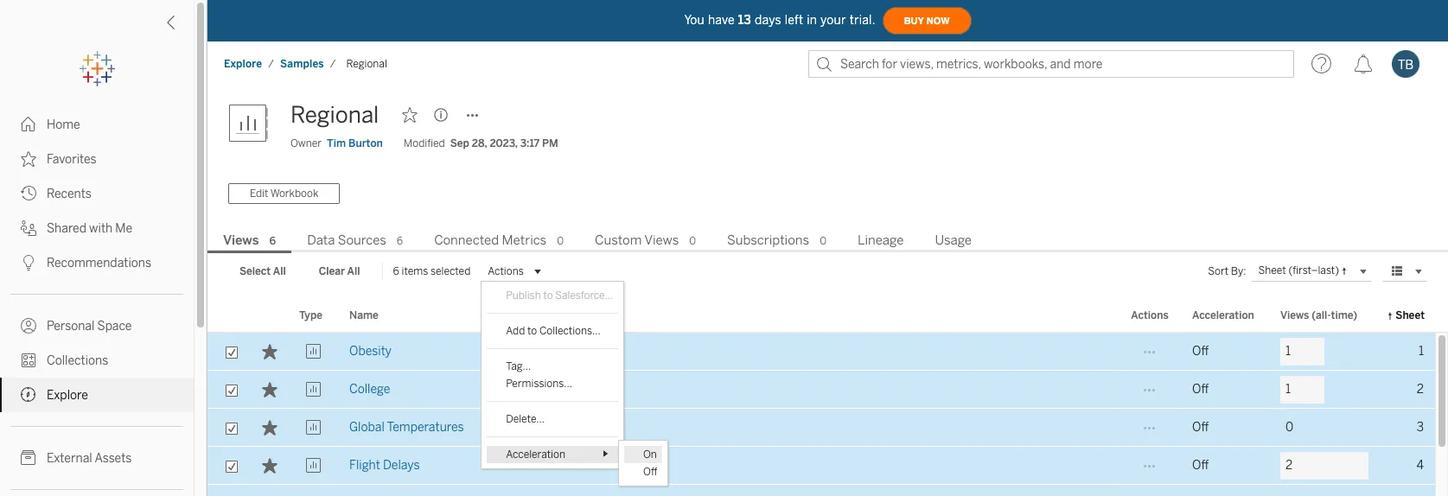 Task type: vqa. For each thing, say whether or not it's contained in the screenshot.
the middle 'profit'
no



Task type: describe. For each thing, give the bounding box(es) containing it.
trial.
[[850, 13, 876, 27]]

add to collections...
[[506, 325, 601, 337]]

edit
[[250, 188, 268, 200]]

sub-spaces tab list
[[208, 231, 1448, 253]]

buy
[[904, 15, 924, 26]]

workbook
[[270, 188, 318, 200]]

you
[[684, 13, 705, 27]]

recommendations
[[47, 256, 151, 271]]

lineage
[[858, 233, 904, 248]]

by:
[[1231, 265, 1246, 277]]

views (all-time)
[[1280, 309, 1358, 322]]

time)
[[1331, 309, 1358, 322]]

space
[[97, 319, 132, 334]]

1 for 1
[[1286, 344, 1291, 359]]

off for 2
[[1192, 382, 1209, 397]]

view image for college
[[306, 382, 321, 398]]

modified sep 28, 2023, 3:17 pm
[[404, 137, 558, 150]]

subscriptions
[[727, 233, 809, 248]]

to for publish
[[543, 290, 553, 302]]

0 for custom views
[[689, 235, 696, 247]]

type
[[299, 309, 323, 322]]

college link
[[349, 371, 390, 409]]

flight delays
[[349, 458, 420, 473]]

sep
[[450, 137, 469, 150]]

days
[[755, 13, 781, 27]]

view image for global temperatures
[[306, 420, 321, 436]]

1 horizontal spatial 2
[[1417, 382, 1424, 397]]

flight
[[349, 458, 380, 473]]

tim
[[327, 137, 346, 150]]

row containing flight delays
[[208, 447, 1435, 485]]

all for clear all
[[347, 265, 360, 277]]

personal space
[[47, 319, 132, 334]]

13
[[738, 13, 751, 27]]

(first–last)
[[1289, 265, 1339, 277]]

name
[[349, 309, 379, 322]]

personal space link
[[0, 309, 194, 343]]

6 for data sources
[[397, 235, 403, 247]]

sheet (first–last)
[[1258, 265, 1339, 277]]

2023,
[[490, 137, 518, 150]]

samples link
[[279, 57, 325, 71]]

obesity
[[349, 344, 392, 359]]

publish
[[506, 290, 541, 302]]

views for views (all-time)
[[1280, 309, 1309, 322]]

now
[[927, 15, 950, 26]]

1 / from the left
[[268, 58, 274, 70]]

views for views
[[223, 233, 259, 248]]

samples
[[280, 58, 324, 70]]

actions button
[[481, 261, 546, 282]]

shared with me link
[[0, 211, 194, 246]]

temperatures
[[387, 420, 464, 435]]

data
[[307, 233, 335, 248]]

0 horizontal spatial explore link
[[0, 378, 194, 412]]

by text only_f5he34f image for recents
[[21, 186, 36, 201]]

college
[[349, 382, 390, 397]]

connected
[[434, 233, 499, 248]]

menu containing publish to salesforce...
[[482, 282, 623, 469]]

by text only_f5he34f image for recommendations
[[21, 255, 36, 271]]

collections
[[47, 354, 108, 368]]

edit workbook button
[[228, 183, 340, 204]]

in
[[807, 13, 817, 27]]

buy now button
[[882, 7, 971, 35]]

add
[[506, 325, 525, 337]]

1 horizontal spatial views
[[644, 233, 679, 248]]

left
[[785, 13, 803, 27]]

clear
[[319, 265, 345, 277]]

tag…
[[506, 360, 531, 373]]

menu containing on
[[619, 441, 668, 486]]

actions inside grid
[[1131, 309, 1169, 322]]

5 row from the top
[[208, 485, 1435, 496]]

shared with me
[[47, 221, 132, 236]]

by text only_f5he34f image for collections
[[21, 353, 36, 368]]

custom
[[595, 233, 642, 248]]

sheet for sheet (first–last)
[[1258, 265, 1286, 277]]

obesity link
[[349, 333, 392, 371]]

view image for obesity
[[306, 344, 321, 360]]

selected
[[431, 265, 471, 277]]

custom views
[[595, 233, 679, 248]]

items
[[402, 265, 428, 277]]

burton
[[348, 137, 383, 150]]

0 vertical spatial regional
[[346, 58, 387, 70]]

permissions…
[[506, 378, 572, 390]]

6 for views
[[269, 235, 276, 247]]

row containing obesity
[[208, 333, 1435, 371]]

owner
[[291, 137, 322, 150]]

select
[[239, 265, 271, 277]]

explore / samples /
[[224, 58, 336, 70]]

(all-
[[1312, 309, 1331, 322]]

external assets link
[[0, 441, 194, 476]]

global temperatures link
[[349, 409, 464, 447]]

select all
[[239, 265, 286, 277]]

sort
[[1208, 265, 1229, 277]]

off for 1
[[1192, 344, 1209, 359]]

actions inside actions popup button
[[488, 265, 524, 277]]

sheet for sheet
[[1396, 309, 1425, 322]]

row containing college
[[208, 371, 1435, 409]]

off for 3
[[1192, 420, 1209, 435]]

shared
[[47, 221, 86, 236]]



Task type: locate. For each thing, give the bounding box(es) containing it.
clear all
[[319, 265, 360, 277]]

views inside grid
[[1280, 309, 1309, 322]]

list view image
[[1389, 264, 1405, 279]]

by text only_f5he34f image left external
[[21, 450, 36, 466]]

3:17
[[520, 137, 540, 150]]

acceleration down sort by: on the right
[[1192, 309, 1254, 322]]

sheet inside popup button
[[1258, 265, 1286, 277]]

select all button
[[228, 261, 297, 282]]

5 by text only_f5he34f image from the top
[[21, 318, 36, 334]]

recents
[[47, 187, 91, 201]]

row containing global temperatures
[[208, 409, 1435, 447]]

view image for flight delays
[[306, 458, 321, 474]]

1 vertical spatial 2
[[1286, 458, 1293, 473]]

0 horizontal spatial to
[[527, 325, 537, 337]]

0 horizontal spatial all
[[273, 265, 286, 277]]

0 horizontal spatial /
[[268, 58, 274, 70]]

by text only_f5he34f image inside recommendations link
[[21, 255, 36, 271]]

2
[[1417, 382, 1424, 397], [1286, 458, 1293, 473]]

1 horizontal spatial actions
[[1131, 309, 1169, 322]]

view image left global
[[306, 420, 321, 436]]

delays
[[383, 458, 420, 473]]

with
[[89, 221, 113, 236]]

to right publish
[[543, 290, 553, 302]]

delete…
[[506, 413, 545, 425]]

explore link left samples
[[223, 57, 263, 71]]

1 vertical spatial view image
[[306, 382, 321, 398]]

2 by text only_f5he34f image from the top
[[21, 186, 36, 201]]

0 vertical spatial sheet
[[1258, 265, 1286, 277]]

by text only_f5he34f image for external assets
[[21, 450, 36, 466]]

0 vertical spatial explore
[[224, 58, 262, 70]]

row group inside grid
[[208, 333, 1435, 496]]

collections link
[[0, 343, 194, 378]]

by text only_f5he34f image inside favorites link
[[21, 151, 36, 167]]

explore for explore / samples /
[[224, 58, 262, 70]]

acceleration inside grid
[[1192, 309, 1254, 322]]

3 row from the top
[[208, 409, 1435, 447]]

0 vertical spatial view image
[[306, 344, 321, 360]]

salesforce...
[[555, 290, 613, 302]]

regional
[[346, 58, 387, 70], [291, 101, 379, 129]]

modified
[[404, 137, 445, 150]]

1 horizontal spatial acceleration
[[1192, 309, 1254, 322]]

external
[[47, 451, 92, 466]]

explore for explore
[[47, 388, 88, 403]]

7 by text only_f5he34f image from the top
[[21, 387, 36, 403]]

1 view image from the top
[[306, 344, 321, 360]]

sheet inside grid
[[1396, 309, 1425, 322]]

by text only_f5he34f image left recents on the top left of the page
[[21, 186, 36, 201]]

6
[[269, 235, 276, 247], [397, 235, 403, 247], [393, 265, 399, 277]]

row group containing obesity
[[208, 333, 1435, 496]]

0 horizontal spatial explore
[[47, 388, 88, 403]]

by text only_f5he34f image inside recents link
[[21, 186, 36, 201]]

sheet down list view icon
[[1396, 309, 1425, 322]]

0 vertical spatial view image
[[306, 420, 321, 436]]

global
[[349, 420, 385, 435]]

select row image
[[208, 485, 250, 496]]

/
[[268, 58, 274, 70], [330, 58, 336, 70]]

1 vertical spatial explore
[[47, 388, 88, 403]]

0 for subscriptions
[[820, 235, 827, 247]]

by text only_f5he34f image
[[21, 151, 36, 167], [21, 186, 36, 201], [21, 220, 36, 236], [21, 255, 36, 271], [21, 318, 36, 334], [21, 353, 36, 368], [21, 387, 36, 403], [21, 450, 36, 466]]

views up select
[[223, 233, 259, 248]]

publish to salesforce... checkbox item
[[487, 287, 618, 304]]

by text only_f5he34f image inside external assets link
[[21, 450, 36, 466]]

regional element
[[341, 58, 392, 70]]

view image down type
[[306, 344, 321, 360]]

acceleration inside checkbox item
[[506, 449, 565, 461]]

1 vertical spatial regional
[[291, 101, 379, 129]]

views right custom
[[644, 233, 679, 248]]

0 horizontal spatial actions
[[488, 265, 524, 277]]

2 / from the left
[[330, 58, 336, 70]]

explore inside main navigation. press the up and down arrow keys to access links. element
[[47, 388, 88, 403]]

4
[[1417, 458, 1424, 473]]

actions
[[488, 265, 524, 277], [1131, 309, 1169, 322]]

1 horizontal spatial /
[[330, 58, 336, 70]]

by text only_f5he34f image left shared
[[21, 220, 36, 236]]

1 for 2
[[1286, 382, 1291, 397]]

main navigation. press the up and down arrow keys to access links. element
[[0, 107, 194, 496]]

3
[[1417, 420, 1424, 435]]

1 row from the top
[[208, 333, 1435, 371]]

me
[[115, 221, 132, 236]]

0 for connected metrics
[[557, 235, 564, 247]]

1 vertical spatial explore link
[[0, 378, 194, 412]]

connected metrics
[[434, 233, 547, 248]]

by text only_f5he34f image for personal space
[[21, 318, 36, 334]]

1 horizontal spatial explore
[[224, 58, 262, 70]]

assets
[[95, 451, 132, 466]]

tim burton link
[[327, 136, 383, 151]]

menu
[[482, 282, 623, 469], [619, 441, 668, 486]]

to right add
[[527, 325, 537, 337]]

0 horizontal spatial acceleration
[[506, 449, 565, 461]]

0
[[557, 235, 564, 247], [689, 235, 696, 247], [820, 235, 827, 247], [1286, 420, 1294, 435]]

all right clear
[[347, 265, 360, 277]]

4 row from the top
[[208, 447, 1435, 485]]

1 vertical spatial to
[[527, 325, 537, 337]]

by text only_f5he34f image for shared with me
[[21, 220, 36, 236]]

row
[[208, 333, 1435, 371], [208, 371, 1435, 409], [208, 409, 1435, 447], [208, 447, 1435, 485], [208, 485, 1435, 496]]

explore left samples
[[224, 58, 262, 70]]

1 by text only_f5he34f image from the top
[[21, 151, 36, 167]]

28,
[[472, 137, 487, 150]]

1 vertical spatial actions
[[1131, 309, 1169, 322]]

by text only_f5he34f image inside personal space 'link'
[[21, 318, 36, 334]]

your
[[821, 13, 846, 27]]

by text only_f5he34f image left personal
[[21, 318, 36, 334]]

0 vertical spatial 2
[[1417, 382, 1424, 397]]

pm
[[542, 137, 558, 150]]

6 by text only_f5he34f image from the top
[[21, 353, 36, 368]]

0 vertical spatial to
[[543, 290, 553, 302]]

off
[[1192, 344, 1209, 359], [1192, 382, 1209, 397], [1192, 420, 1209, 435], [1192, 458, 1209, 473], [643, 466, 658, 478]]

personal
[[47, 319, 95, 334]]

all inside button
[[273, 265, 286, 277]]

global temperatures
[[349, 420, 464, 435]]

sheet (first–last) button
[[1251, 261, 1372, 282]]

clear all button
[[308, 261, 371, 282]]

1 vertical spatial acceleration
[[506, 449, 565, 461]]

6 left items at the bottom of page
[[393, 265, 399, 277]]

0 vertical spatial acceleration
[[1192, 309, 1254, 322]]

views left the (all-
[[1280, 309, 1309, 322]]

data sources
[[307, 233, 386, 248]]

to inside checkbox item
[[543, 290, 553, 302]]

acceleration checkbox item
[[487, 446, 618, 463]]

row group
[[208, 333, 1435, 496]]

by text only_f5he34f image down 'collections' link
[[21, 387, 36, 403]]

/ left samples
[[268, 58, 274, 70]]

1 horizontal spatial all
[[347, 265, 360, 277]]

explore link down collections
[[0, 378, 194, 412]]

explore
[[224, 58, 262, 70], [47, 388, 88, 403]]

2 view image from the top
[[306, 458, 321, 474]]

to
[[543, 290, 553, 302], [527, 325, 537, 337]]

0 vertical spatial actions
[[488, 265, 524, 277]]

Search for views, metrics, workbooks, and more text field
[[808, 50, 1294, 78]]

recents link
[[0, 176, 194, 211]]

view image
[[306, 344, 321, 360], [306, 382, 321, 398]]

view image left college link at the left
[[306, 382, 321, 398]]

sources
[[338, 233, 386, 248]]

8 by text only_f5he34f image from the top
[[21, 450, 36, 466]]

favorites link
[[0, 142, 194, 176]]

navigation panel element
[[0, 52, 194, 496]]

0 horizontal spatial sheet
[[1258, 265, 1286, 277]]

1 view image from the top
[[306, 420, 321, 436]]

edit workbook
[[250, 188, 318, 200]]

/ right samples
[[330, 58, 336, 70]]

all
[[273, 265, 286, 277], [347, 265, 360, 277]]

external assets
[[47, 451, 132, 466]]

1 vertical spatial sheet
[[1396, 309, 1425, 322]]

acceleration down delete…
[[506, 449, 565, 461]]

view image
[[306, 420, 321, 436], [306, 458, 321, 474]]

6 items selected
[[393, 265, 471, 277]]

workbook image
[[228, 98, 280, 150]]

4 by text only_f5he34f image from the top
[[21, 255, 36, 271]]

all inside button
[[347, 265, 360, 277]]

home link
[[0, 107, 194, 142]]

1 all from the left
[[273, 265, 286, 277]]

owner tim burton
[[291, 137, 383, 150]]

regional inside main content
[[291, 101, 379, 129]]

0 vertical spatial explore link
[[223, 57, 263, 71]]

6 up select all button
[[269, 235, 276, 247]]

home
[[47, 118, 80, 132]]

recommendations link
[[0, 246, 194, 280]]

sheet right the by:
[[1258, 265, 1286, 277]]

acceleration
[[1192, 309, 1254, 322], [506, 449, 565, 461]]

0 horizontal spatial views
[[223, 233, 259, 248]]

to for add
[[527, 325, 537, 337]]

have
[[708, 13, 735, 27]]

all right select
[[273, 265, 286, 277]]

off for 4
[[1192, 458, 1209, 473]]

by text only_f5he34f image for explore
[[21, 387, 36, 403]]

usage
[[935, 233, 972, 248]]

2 all from the left
[[347, 265, 360, 277]]

1 vertical spatial view image
[[306, 458, 321, 474]]

grid containing obesity
[[208, 300, 1448, 496]]

6 up items at the bottom of page
[[397, 235, 403, 247]]

by text only_f5he34f image down by text only_f5he34f icon
[[21, 151, 36, 167]]

by text only_f5he34f image inside explore link
[[21, 387, 36, 403]]

by text only_f5he34f image
[[21, 117, 36, 132]]

1 horizontal spatial sheet
[[1396, 309, 1425, 322]]

1 horizontal spatial to
[[543, 290, 553, 302]]

by text only_f5he34f image left collections
[[21, 353, 36, 368]]

2 horizontal spatial views
[[1280, 309, 1309, 322]]

explore down collections
[[47, 388, 88, 403]]

metrics
[[502, 233, 547, 248]]

3 by text only_f5he34f image from the top
[[21, 220, 36, 236]]

2 row from the top
[[208, 371, 1435, 409]]

view image left flight
[[306, 458, 321, 474]]

by text only_f5he34f image for favorites
[[21, 151, 36, 167]]

publish to salesforce...
[[506, 290, 613, 302]]

all for select all
[[273, 265, 286, 277]]

regional right samples link
[[346, 58, 387, 70]]

regional main content
[[208, 86, 1448, 496]]

favorites
[[47, 152, 97, 167]]

collections...
[[539, 325, 601, 337]]

regional up the tim
[[291, 101, 379, 129]]

0 inside grid
[[1286, 420, 1294, 435]]

grid
[[208, 300, 1448, 496]]

off inside menu
[[643, 466, 658, 478]]

2 view image from the top
[[306, 382, 321, 398]]

you have 13 days left in your trial.
[[684, 13, 876, 27]]

by text only_f5he34f image left recommendations
[[21, 255, 36, 271]]

on
[[643, 449, 657, 461]]

explore link
[[223, 57, 263, 71], [0, 378, 194, 412]]

1 horizontal spatial explore link
[[223, 57, 263, 71]]

sort by:
[[1208, 265, 1246, 277]]

by text only_f5he34f image inside 'collections' link
[[21, 353, 36, 368]]

by text only_f5he34f image inside shared with me link
[[21, 220, 36, 236]]

0 horizontal spatial 2
[[1286, 458, 1293, 473]]

on checkbox item
[[624, 446, 663, 463]]

flight delays link
[[349, 447, 420, 485]]



